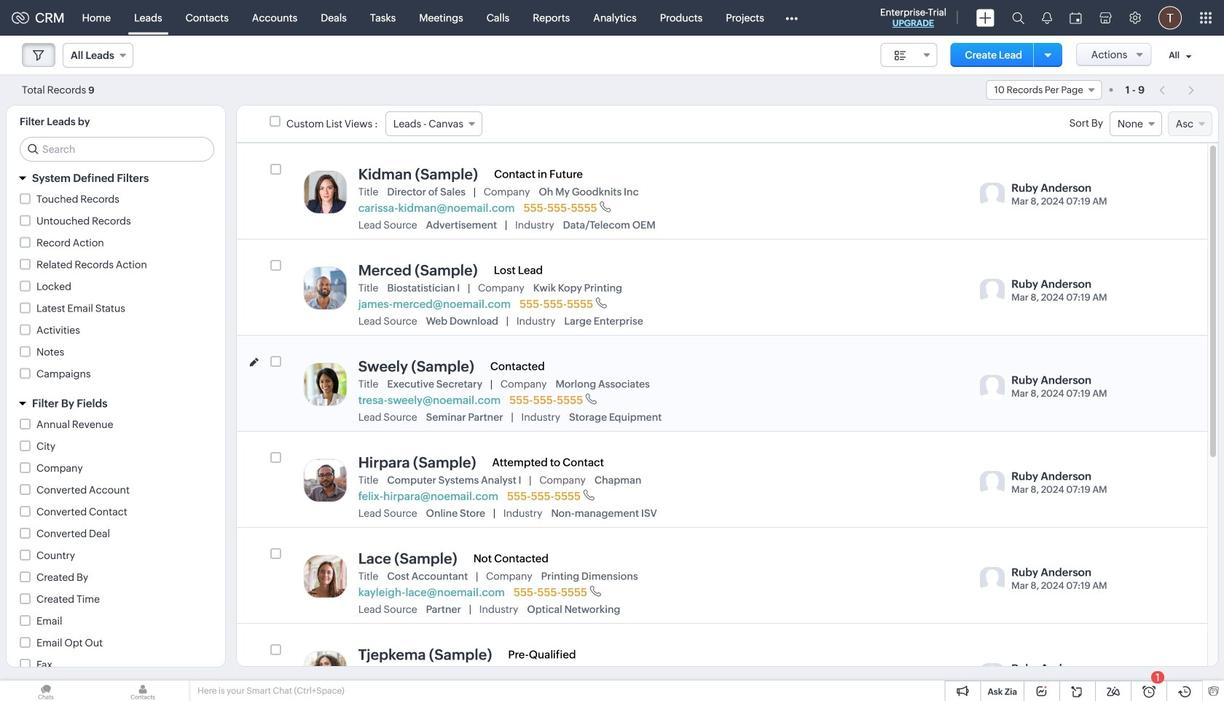 Task type: vqa. For each thing, say whether or not it's contained in the screenshot.
Row Group
no



Task type: describe. For each thing, give the bounding box(es) containing it.
canvas image for first canvas profile image from the bottom
[[980, 568, 1005, 593]]

profile element
[[1150, 0, 1191, 35]]

5 canvas profile image image from the top
[[304, 555, 347, 599]]

1 canvas profile image image from the top
[[304, 171, 347, 214]]

4 canvas profile image image from the top
[[304, 459, 347, 503]]

canvas image for third canvas profile image from the bottom
[[980, 375, 1005, 400]]

signals image
[[1042, 12, 1052, 24]]

create menu element
[[968, 0, 1004, 35]]

profile image
[[1159, 6, 1182, 30]]

contacts image
[[97, 681, 189, 702]]

canvas image for fourth canvas profile image from the top
[[980, 472, 1005, 496]]

logo image
[[12, 12, 29, 24]]

create menu image
[[977, 9, 995, 27]]

Other Modules field
[[776, 6, 807, 30]]

search element
[[1004, 0, 1033, 36]]



Task type: locate. For each thing, give the bounding box(es) containing it.
1 canvas image from the top
[[980, 279, 1005, 304]]

canvas image
[[980, 183, 1005, 208], [980, 472, 1005, 496]]

2 vertical spatial canvas image
[[980, 568, 1005, 593]]

2 canvas image from the top
[[980, 375, 1005, 400]]

canvas image for first canvas profile image from the top
[[980, 183, 1005, 208]]

1 vertical spatial canvas image
[[980, 472, 1005, 496]]

1 vertical spatial canvas image
[[980, 375, 1005, 400]]

0 vertical spatial canvas image
[[980, 279, 1005, 304]]

Search text field
[[20, 138, 214, 161]]

signals element
[[1033, 0, 1061, 36]]

chats image
[[0, 681, 92, 702]]

None field
[[63, 43, 133, 68], [881, 43, 938, 67], [987, 80, 1102, 100], [385, 112, 482, 136], [1110, 112, 1162, 136], [1168, 112, 1213, 136], [63, 43, 133, 68], [987, 80, 1102, 100], [385, 112, 482, 136], [1110, 112, 1162, 136], [1168, 112, 1213, 136]]

3 canvas profile image image from the top
[[304, 363, 347, 407]]

canvas image for fourth canvas profile image from the bottom
[[980, 279, 1005, 304]]

calendar image
[[1070, 12, 1082, 24]]

canvas profile image image
[[304, 171, 347, 214], [304, 267, 347, 311], [304, 363, 347, 407], [304, 459, 347, 503], [304, 555, 347, 599]]

3 canvas image from the top
[[980, 568, 1005, 593]]

1 canvas image from the top
[[980, 183, 1005, 208]]

navigation
[[1152, 79, 1203, 101]]

2 canvas profile image image from the top
[[304, 267, 347, 311]]

canvas image
[[980, 279, 1005, 304], [980, 375, 1005, 400], [980, 568, 1005, 593]]

none field size
[[881, 43, 938, 67]]

search image
[[1012, 12, 1025, 24]]

0 vertical spatial canvas image
[[980, 183, 1005, 208]]

2 canvas image from the top
[[980, 472, 1005, 496]]

size image
[[895, 49, 906, 62]]



